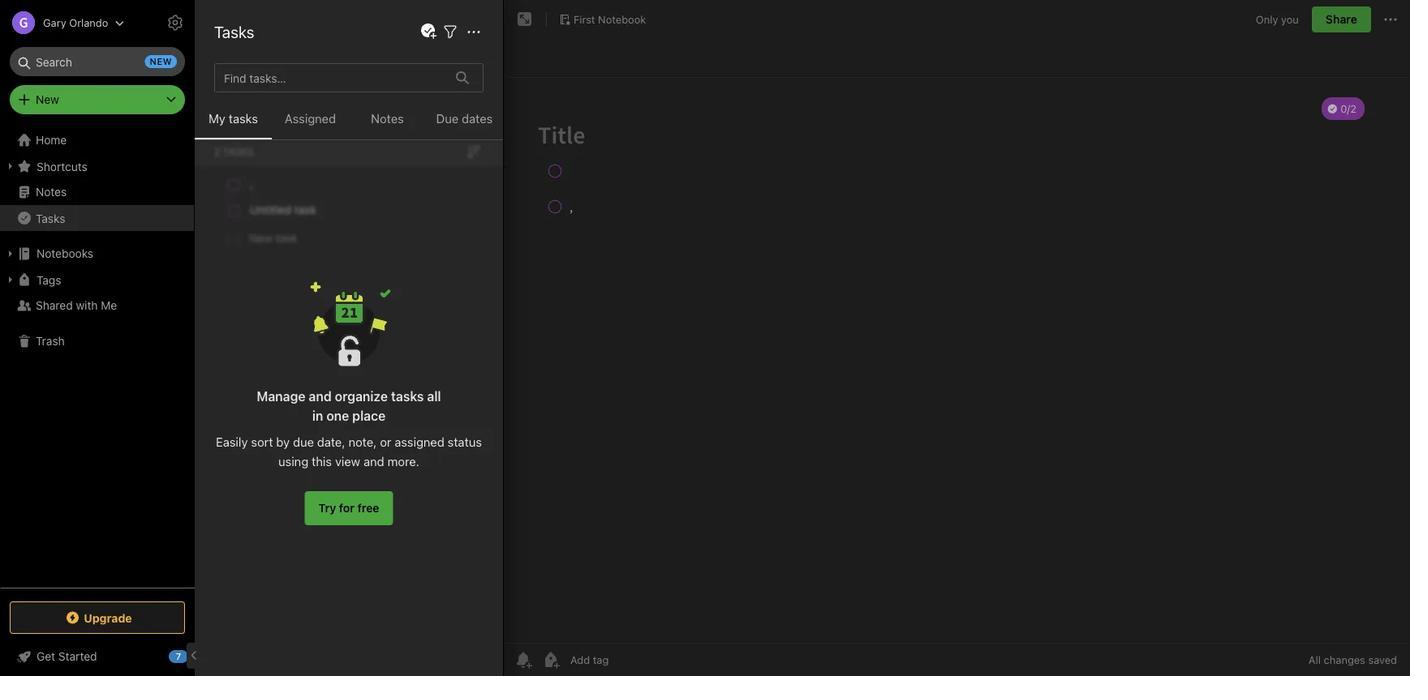 Task type: locate. For each thing, give the bounding box(es) containing it.
a
[[216, 131, 221, 142], [253, 207, 259, 221]]

shortcuts button
[[0, 153, 194, 179]]

tree containing home
[[0, 127, 195, 587]]

you
[[1281, 13, 1299, 25]]

1 horizontal spatial test
[[293, 241, 310, 252]]

and up in
[[309, 389, 332, 404]]

notes
[[230, 16, 274, 35], [371, 112, 404, 126], [36, 185, 67, 199]]

notes left 'due'
[[371, 112, 404, 126]]

me
[[101, 299, 117, 312]]

Find tasks… text field
[[217, 65, 446, 91]]

0 horizontal spatial tasks
[[36, 212, 65, 225]]

add a reminder image
[[514, 651, 533, 670]]

1 horizontal spatial tasks
[[214, 22, 254, 41]]

tasks inside button
[[229, 112, 258, 126]]

tasks up the notebooks
[[36, 212, 65, 225]]

a left few
[[216, 131, 221, 142]]

shared
[[36, 299, 73, 312]]

notes up the notes
[[230, 16, 274, 35]]

home
[[36, 133, 67, 147]]

all changes saved
[[1309, 654, 1397, 667]]

share
[[1326, 13, 1357, 26]]

this is a test
[[216, 207, 282, 221]]

0 horizontal spatial notes
[[36, 185, 67, 199]]

organize
[[335, 389, 388, 404]]

1 vertical spatial and
[[364, 454, 384, 469]]

more actions and view options image
[[464, 22, 484, 42]]

tree
[[0, 127, 195, 587]]

few
[[224, 131, 240, 142]]

new search field
[[21, 47, 177, 76]]

untitled ,
[[216, 93, 259, 123]]

filter tasks image
[[441, 22, 460, 42]]

and down note,
[[364, 454, 384, 469]]

0 vertical spatial tasks
[[229, 112, 258, 126]]

,
[[216, 110, 219, 123]]

free
[[357, 502, 379, 515]]

due dates button
[[426, 109, 503, 140]]

tasks down untitled on the top left of the page
[[229, 112, 258, 126]]

Account field
[[0, 6, 124, 39]]

due
[[293, 435, 314, 449]]

1 horizontal spatial tasks
[[391, 389, 424, 404]]

tasks
[[214, 22, 254, 41], [36, 212, 65, 225]]

tasks left all
[[391, 389, 424, 404]]

0 horizontal spatial a
[[216, 131, 221, 142]]

test
[[262, 207, 282, 221], [293, 241, 310, 252]]

notes button
[[349, 109, 426, 140]]

test right tag
[[293, 241, 310, 252]]

status
[[448, 435, 482, 449]]

Note Editor text field
[[504, 78, 1410, 643]]

Help and Learning task checklist field
[[0, 644, 195, 670]]

notes link
[[0, 179, 194, 205]]

and inside easily sort by due date, note, or assigned status using this view and more.
[[364, 454, 384, 469]]

0 horizontal spatial tasks
[[229, 112, 258, 126]]

dates
[[462, 112, 493, 126]]

my tasks button
[[195, 109, 272, 140]]

saved
[[1368, 654, 1397, 667]]

manage
[[257, 389, 306, 404]]

3
[[214, 51, 221, 64]]

more.
[[388, 454, 419, 469]]

changes
[[1324, 654, 1365, 667]]

a right 'is'
[[253, 207, 259, 221]]

1 horizontal spatial a
[[253, 207, 259, 221]]

tasks up '3 notes'
[[214, 22, 254, 41]]

add tag image
[[541, 651, 561, 670]]

trash
[[36, 335, 65, 348]]

notes down 'shortcuts'
[[36, 185, 67, 199]]

tags button
[[0, 267, 194, 293]]

1 vertical spatial tasks
[[391, 389, 424, 404]]

3 notes
[[214, 51, 253, 64]]

place
[[352, 409, 386, 424]]

assigned
[[395, 435, 444, 449]]

expand notebooks image
[[4, 247, 17, 260]]

2 horizontal spatial notes
[[371, 112, 404, 126]]

new task image
[[419, 22, 438, 41]]

nov
[[216, 241, 234, 253]]

tasks inside button
[[36, 212, 65, 225]]

shared with me
[[36, 299, 117, 312]]

test right 'is'
[[262, 207, 282, 221]]

1 horizontal spatial and
[[364, 454, 384, 469]]

0 vertical spatial test
[[262, 207, 282, 221]]

0 horizontal spatial test
[[262, 207, 282, 221]]

tasks
[[229, 112, 258, 126], [391, 389, 424, 404]]

manage and organize tasks all in one place
[[257, 389, 441, 424]]

1 vertical spatial tasks
[[36, 212, 65, 225]]

home link
[[0, 127, 195, 153]]

with
[[76, 299, 98, 312]]

and
[[309, 389, 332, 404], [364, 454, 384, 469]]

1 vertical spatial notes
[[371, 112, 404, 126]]

0 horizontal spatial and
[[309, 389, 332, 404]]

upgrade
[[84, 612, 132, 625]]

note,
[[349, 435, 377, 449]]

0 vertical spatial notes
[[230, 16, 274, 35]]

2 vertical spatial notes
[[36, 185, 67, 199]]

0 vertical spatial and
[[309, 389, 332, 404]]

untitled
[[216, 93, 259, 106]]

first notebook button
[[553, 8, 652, 31]]

in
[[312, 409, 323, 424]]

and inside manage and organize tasks all in one place
[[309, 389, 332, 404]]

notes inside button
[[371, 112, 404, 126]]

note window element
[[504, 0, 1410, 677]]

1 horizontal spatial notes
[[230, 16, 274, 35]]

only you
[[1256, 13, 1299, 25]]

tasks inside manage and organize tasks all in one place
[[391, 389, 424, 404]]

new button
[[10, 85, 185, 114]]

nov 28
[[216, 241, 249, 253]]



Task type: vqa. For each thing, say whether or not it's contained in the screenshot.
the top To
no



Task type: describe. For each thing, give the bounding box(es) containing it.
all
[[1309, 654, 1321, 667]]

started
[[58, 650, 97, 664]]

try for free
[[318, 502, 379, 515]]

0/2
[[234, 149, 249, 160]]

try
[[318, 502, 336, 515]]

notebook
[[598, 13, 646, 25]]

28
[[237, 241, 249, 253]]

Search text field
[[21, 47, 174, 76]]

7
[[176, 652, 181, 663]]

get started
[[37, 650, 97, 664]]

settings image
[[166, 13, 185, 32]]

expand note image
[[515, 10, 535, 29]]

this
[[216, 207, 238, 221]]

upgrade button
[[10, 602, 185, 635]]

for
[[339, 502, 355, 515]]

1 vertical spatial a
[[253, 207, 259, 221]]

0 vertical spatial a
[[216, 131, 221, 142]]

date,
[[317, 435, 345, 449]]

using
[[278, 454, 308, 469]]

minutes
[[243, 131, 279, 142]]

notebooks
[[37, 247, 93, 260]]

my
[[209, 112, 225, 126]]

notebooks link
[[0, 241, 194, 267]]

gary orlando
[[43, 17, 108, 29]]

all
[[427, 389, 441, 404]]

tag
[[263, 241, 278, 252]]

tags
[[37, 273, 61, 287]]

shared with me link
[[0, 293, 194, 319]]

first notebook
[[574, 13, 646, 25]]

easily
[[216, 435, 248, 449]]

Filter tasks field
[[441, 21, 460, 42]]

sort
[[251, 435, 273, 449]]

new
[[36, 93, 59, 106]]

this
[[312, 454, 332, 469]]

hello
[[216, 190, 243, 204]]

share button
[[1312, 6, 1371, 32]]

expand tags image
[[4, 273, 17, 286]]

is
[[241, 207, 250, 221]]

tasks button
[[0, 205, 194, 231]]

easily sort by due date, note, or assigned status using this view and more.
[[216, 435, 482, 469]]

notes
[[224, 51, 253, 64]]

gary
[[43, 17, 66, 29]]

ago
[[282, 131, 299, 142]]

new
[[150, 56, 172, 67]]

one
[[326, 409, 349, 424]]

only
[[1256, 13, 1278, 25]]

view
[[335, 454, 360, 469]]

by
[[276, 435, 290, 449]]

a few minutes ago
[[216, 131, 299, 142]]

shortcuts
[[37, 160, 87, 173]]

trash link
[[0, 329, 194, 355]]

0 vertical spatial tasks
[[214, 22, 254, 41]]

get
[[37, 650, 55, 664]]

1 vertical spatial test
[[293, 241, 310, 252]]

More actions and view options field
[[460, 21, 484, 42]]

try for free button
[[305, 492, 393, 526]]

click to collapse image
[[189, 647, 201, 666]]

assigned button
[[272, 109, 349, 140]]

due dates
[[436, 112, 493, 126]]

or
[[380, 435, 391, 449]]

orlando
[[69, 17, 108, 29]]

due
[[436, 112, 459, 126]]

my tasks
[[209, 112, 258, 126]]

first
[[574, 13, 595, 25]]

assigned
[[285, 112, 336, 126]]



